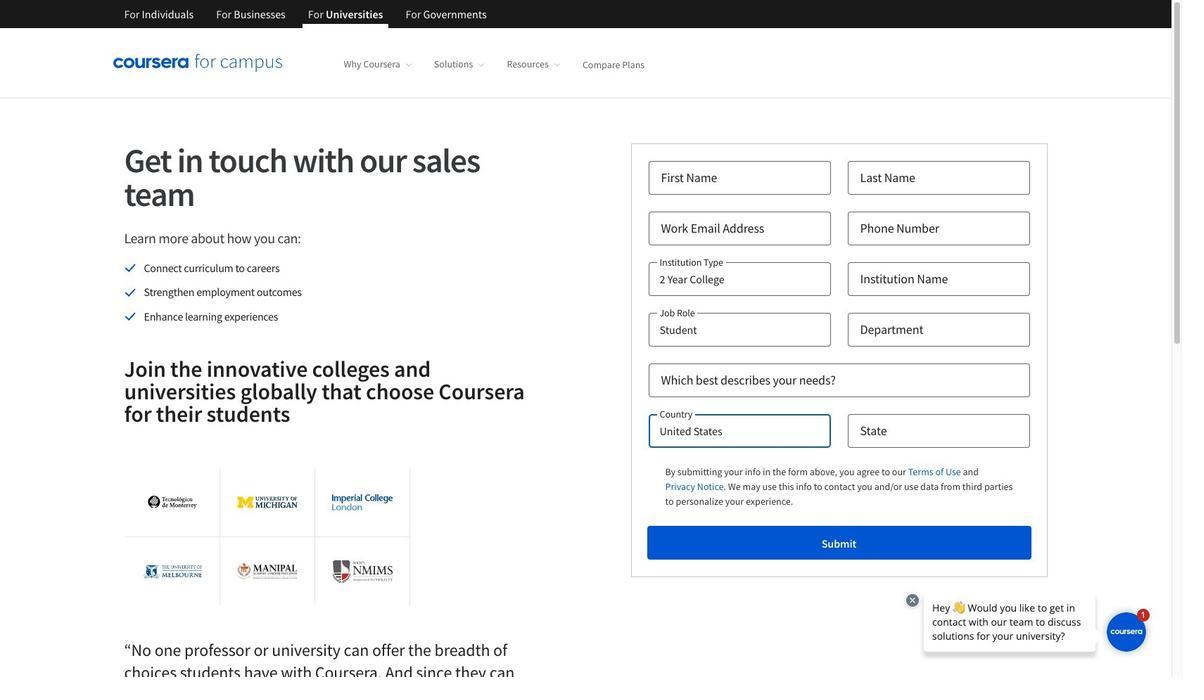 Task type: vqa. For each thing, say whether or not it's contained in the screenshot.
at associated with Science
no



Task type: describe. For each thing, give the bounding box(es) containing it.
Work Email Address email field
[[649, 212, 831, 246]]

manipal university image
[[237, 563, 298, 581]]

First Name text field
[[649, 161, 831, 195]]

Last Name text field
[[848, 161, 1030, 195]]

nmims image
[[332, 561, 393, 583]]

coursera for campus image
[[113, 53, 282, 73]]

tecnológico de monterrey image
[[142, 497, 203, 510]]



Task type: locate. For each thing, give the bounding box(es) containing it.
banner navigation
[[113, 0, 498, 39]]

Institution Name text field
[[848, 263, 1030, 296]]

the university of melbourne image
[[142, 555, 203, 589]]

Country Code + Phone Number telephone field
[[848, 212, 1030, 246]]

imperial college london image
[[332, 495, 393, 511]]

university of michigan image
[[237, 497, 298, 509]]



